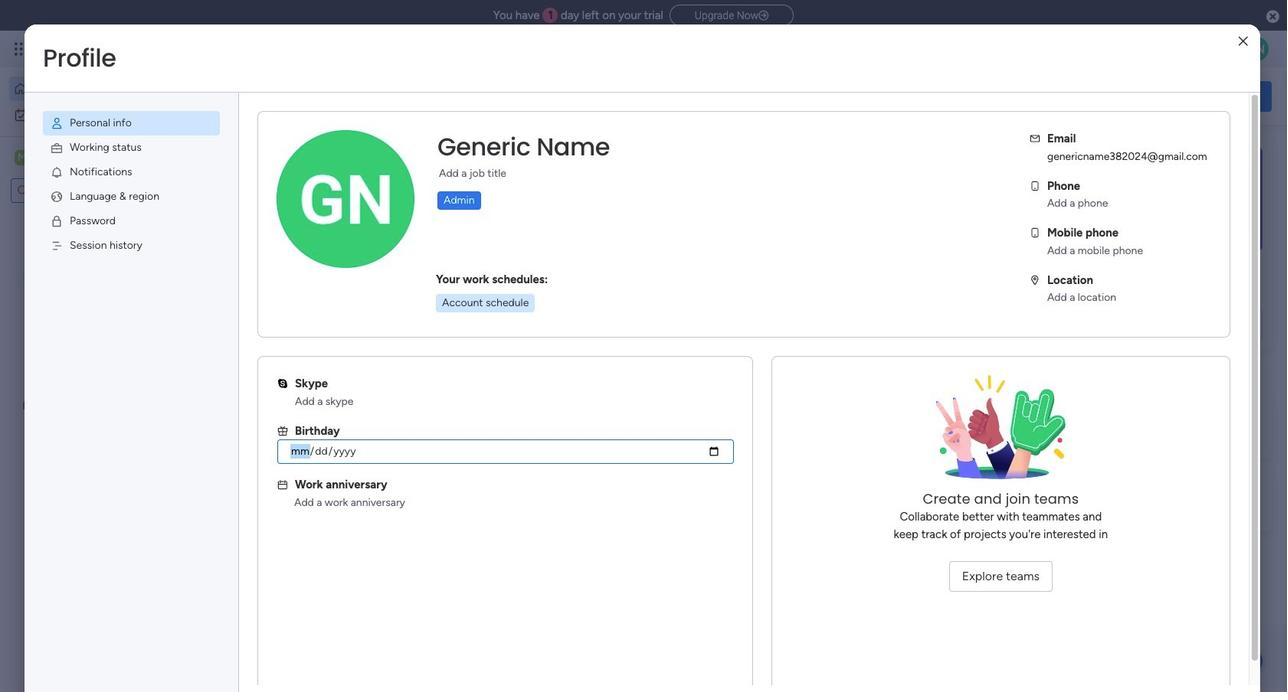 Task type: locate. For each thing, give the bounding box(es) containing it.
dapulse close image
[[1267, 9, 1280, 25]]

workspace selection element
[[15, 149, 128, 169]]

component image
[[256, 335, 270, 348], [509, 335, 523, 348]]

0 horizontal spatial public board image
[[256, 310, 273, 327]]

2 component image from the left
[[509, 335, 523, 348]]

0 horizontal spatial component image
[[256, 335, 270, 348]]

close recently visited image
[[237, 156, 255, 174]]

option up personal info icon
[[9, 77, 186, 101]]

0 horizontal spatial workspace image
[[15, 149, 30, 166]]

None field
[[434, 131, 614, 163]]

add to favorites image
[[457, 311, 472, 326]]

3 menu item from the top
[[43, 160, 220, 185]]

1 horizontal spatial component image
[[509, 335, 523, 348]]

Search in workspace field
[[32, 182, 110, 200]]

1 menu item from the top
[[43, 111, 220, 136]]

language & region image
[[50, 190, 64, 204]]

menu item
[[43, 111, 220, 136], [43, 136, 220, 160], [43, 160, 220, 185], [43, 185, 220, 209], [43, 209, 220, 234], [43, 234, 220, 258]]

2 menu item from the top
[[43, 136, 220, 160]]

public board image
[[256, 310, 273, 327], [509, 310, 526, 327]]

1 vertical spatial workspace image
[[262, 493, 299, 530]]

1 vertical spatial option
[[9, 103, 186, 127]]

1 horizontal spatial workspace image
[[262, 493, 299, 530]]

1 horizontal spatial public board image
[[509, 310, 526, 327]]

option
[[9, 77, 186, 101], [9, 103, 186, 127]]

1 component image from the left
[[256, 335, 270, 348]]

option up workspace selection element
[[9, 103, 186, 127]]

0 vertical spatial option
[[9, 77, 186, 101]]

close image
[[1239, 36, 1249, 47]]

menu menu
[[25, 93, 238, 277]]

select product image
[[14, 41, 29, 57]]

getting started element
[[1043, 397, 1272, 458]]

workspace image
[[15, 149, 30, 166], [262, 493, 299, 530]]

0 vertical spatial workspace image
[[15, 149, 30, 166]]

notifications image
[[50, 166, 64, 179]]

password image
[[50, 215, 64, 228]]

2 public board image from the left
[[509, 310, 526, 327]]



Task type: vqa. For each thing, say whether or not it's contained in the screenshot.
MENU ITEM
yes



Task type: describe. For each thing, give the bounding box(es) containing it.
generic name image
[[1245, 37, 1269, 61]]

1 public board image from the left
[[256, 310, 273, 327]]

quick search results list box
[[237, 174, 1006, 377]]

personal info image
[[50, 117, 64, 130]]

clear search image
[[111, 183, 126, 199]]

1 option from the top
[[9, 77, 186, 101]]

session history image
[[50, 239, 64, 253]]

6 menu item from the top
[[43, 234, 220, 258]]

working status image
[[50, 141, 64, 155]]

v2 user feedback image
[[1055, 88, 1066, 105]]

close my workspaces image
[[237, 447, 255, 466]]

no teams image
[[925, 376, 1078, 491]]

dapulse rightstroke image
[[759, 10, 769, 21]]

open update feed (inbox) image
[[237, 396, 255, 414]]

templates image image
[[1056, 146, 1259, 252]]

component image for first the 'public board' icon from the right
[[509, 335, 523, 348]]

5 menu item from the top
[[43, 209, 220, 234]]

4 menu item from the top
[[43, 185, 220, 209]]

component image for 1st the 'public board' icon
[[256, 335, 270, 348]]

Add a birthday date field
[[277, 440, 734, 465]]

2 option from the top
[[9, 103, 186, 127]]

v2 bolt switch image
[[1174, 88, 1183, 105]]



